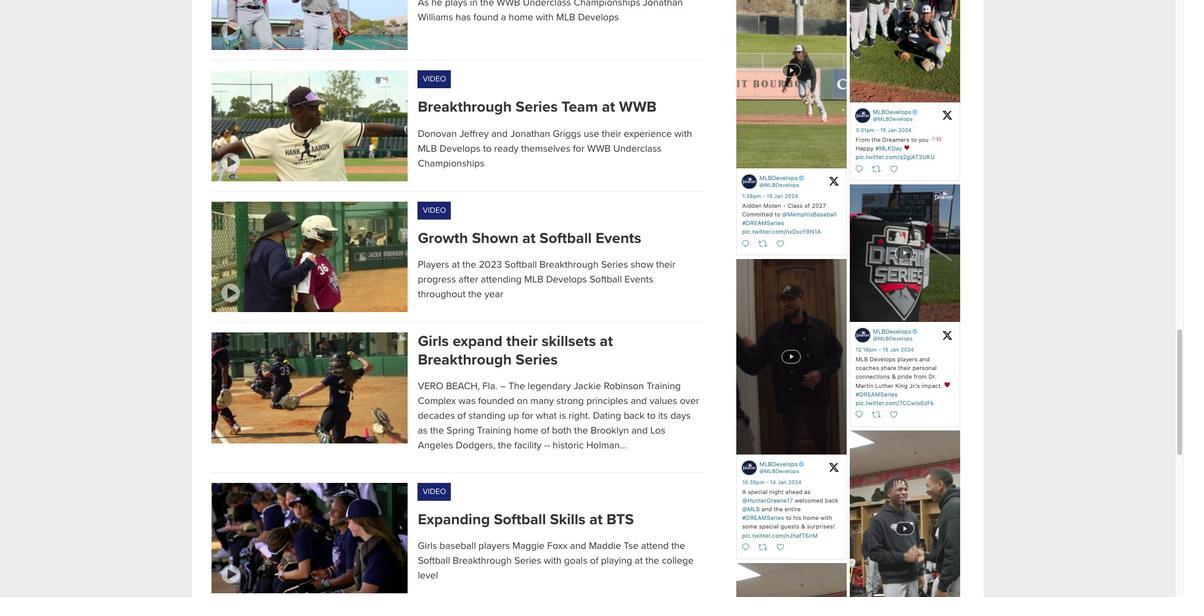 Task type: describe. For each thing, give the bounding box(es) containing it.
its
[[658, 410, 668, 422]]

dodgers,
[[456, 439, 496, 451]]

players
[[418, 259, 449, 271]]

1 vertical spatial of
[[541, 424, 550, 437]]

progress
[[418, 273, 456, 286]]

vero beach, fla. – the legendary jackie robinson training complex was founded on many strong principles and values over decades of standing up for what is right. dating back to its days as the spring training home of both the brooklyn and los angeles dodgers, the facility -- historic holman...
[[418, 380, 699, 451]]

the
[[509, 380, 525, 392]]

donovan jeffrey and jonathan griggs use their experience with mlb develops to ready themselves for wwb underclass championships
[[418, 128, 692, 169]]

was
[[459, 395, 476, 407]]

skills
[[550, 511, 586, 529]]

after
[[459, 273, 478, 286]]

jonathan inside as he plays in the wwb underclass championships jonathan williams has found a home with mlb develops
[[643, 0, 683, 9]]

series inside 'breakthrough series team at wwb' link
[[516, 98, 558, 116]]

with inside as he plays in the wwb underclass championships jonathan williams has found a home with mlb develops
[[536, 11, 554, 24]]

donovan
[[418, 128, 457, 140]]

as
[[418, 424, 428, 437]]

girls expand their skillsets at breakthrough series link
[[418, 333, 703, 369]]

standing
[[469, 410, 506, 422]]

fla.
[[483, 380, 498, 392]]

angeles
[[418, 439, 453, 451]]

for inside donovan jeffrey and jonathan griggs use their experience with mlb develops to ready themselves for wwb underclass championships
[[573, 142, 585, 155]]

the inside as he plays in the wwb underclass championships jonathan williams has found a home with mlb develops
[[480, 0, 494, 9]]

mlb inside players at the 2023 softball breakthrough series show their progress after attending mlb develops softball events throughout the year
[[524, 273, 544, 286]]

players at the 2023 softball breakthrough series show their progress after attending mlb develops softball events throughout the year
[[418, 259, 676, 301]]

their inside players at the 2023 softball breakthrough series show their progress after attending mlb develops softball events throughout the year
[[656, 259, 676, 271]]

right.
[[569, 410, 591, 422]]

softball inside girls baseball players maggie foxx and maddie tse attend the softball breakthrough series with goals of playing at the college level
[[418, 555, 450, 567]]

expand
[[453, 333, 503, 351]]

legendary
[[528, 380, 571, 392]]

tse
[[624, 540, 639, 552]]

breakthrough inside 'breakthrough series team at wwb' link
[[418, 98, 512, 116]]

on
[[517, 395, 528, 407]]

vero
[[418, 380, 444, 392]]

mlb inside as he plays in the wwb underclass championships jonathan williams has found a home with mlb develops
[[556, 11, 576, 24]]

series inside girls baseball players maggie foxx and maddie tse attend the softball breakthrough series with goals of playing at the college level
[[514, 555, 541, 567]]

0 vertical spatial of
[[458, 410, 466, 422]]

wwb inside as he plays in the wwb underclass championships jonathan williams has found a home with mlb develops
[[497, 0, 520, 9]]

of inside girls baseball players maggie foxx and maddie tse attend the softball breakthrough series with goals of playing at the college level
[[590, 555, 599, 567]]

for inside vero beach, fla. – the legendary jackie robinson training complex was founded on many strong principles and values over decades of standing up for what is right. dating back to its days as the spring training home of both the brooklyn and los angeles dodgers, the facility -- historic holman...
[[522, 410, 534, 422]]

themselves
[[521, 142, 571, 155]]

1 vertical spatial training
[[477, 424, 511, 437]]

the up after
[[463, 259, 476, 271]]

breakthrough inside players at the 2023 softball breakthrough series show their progress after attending mlb develops softball events throughout the year
[[540, 259, 599, 271]]

playing
[[601, 555, 632, 567]]

growth shown at softball events link
[[418, 229, 703, 247]]

develops inside as he plays in the wwb underclass championships jonathan williams has found a home with mlb develops
[[578, 11, 619, 24]]

2023
[[479, 259, 502, 271]]

maggie
[[512, 540, 545, 552]]

is
[[559, 410, 566, 422]]

a
[[501, 11, 506, 24]]

los
[[651, 424, 666, 437]]

players
[[479, 540, 510, 552]]

video for growth
[[423, 205, 446, 215]]

the left facility
[[498, 439, 512, 451]]

at inside players at the 2023 softball breakthrough series show their progress after attending mlb develops softball events throughout the year
[[452, 259, 460, 271]]

develops inside donovan jeffrey and jonathan griggs use their experience with mlb develops to ready themselves for wwb underclass championships
[[440, 142, 481, 155]]

show
[[631, 259, 654, 271]]

facility
[[515, 439, 542, 451]]

expanding softball skills at bts
[[418, 511, 634, 529]]

values
[[650, 395, 678, 407]]

brooklyn
[[591, 424, 629, 437]]

series inside girls expand their skillsets at breakthrough series
[[516, 351, 558, 369]]

goals
[[564, 555, 588, 567]]

throughout
[[418, 288, 466, 301]]

many
[[531, 395, 554, 407]]

the up "college"
[[672, 540, 685, 552]]

spring
[[447, 424, 475, 437]]

griggs
[[553, 128, 581, 140]]

softball up "attending"
[[505, 259, 537, 271]]

series inside players at the 2023 softball breakthrough series show their progress after attending mlb develops softball events throughout the year
[[601, 259, 628, 271]]

holman...
[[586, 439, 627, 451]]

team
[[562, 98, 598, 116]]

both
[[552, 424, 572, 437]]

–
[[500, 380, 506, 392]]

attending
[[481, 273, 522, 286]]

over
[[680, 395, 699, 407]]

complex
[[418, 395, 456, 407]]

to inside vero beach, fla. – the legendary jackie robinson training complex was founded on many strong principles and values over decades of standing up for what is right. dating back to its days as the spring training home of both the brooklyn and los angeles dodgers, the facility -- historic holman...
[[647, 410, 656, 422]]

at left bts
[[590, 511, 603, 529]]

girls for girls expand their skillsets at breakthrough series
[[418, 333, 449, 351]]

with inside girls baseball players maggie foxx and maddie tse attend the softball breakthrough series with goals of playing at the college level
[[544, 555, 562, 567]]

jeffrey
[[460, 128, 489, 140]]

breakthrough inside girls expand their skillsets at breakthrough series
[[418, 351, 512, 369]]

develops inside players at the 2023 softball breakthrough series show their progress after attending mlb develops softball events throughout the year
[[546, 273, 587, 286]]

as he plays in the wwb underclass championships jonathan williams has found a home with mlb develops
[[418, 0, 683, 24]]

found
[[474, 11, 499, 24]]

softball up maggie
[[494, 511, 546, 529]]



Task type: locate. For each thing, give the bounding box(es) containing it.
1 horizontal spatial championships
[[574, 0, 641, 9]]

decades
[[418, 410, 455, 422]]

series down maggie
[[514, 555, 541, 567]]

as
[[418, 0, 429, 9]]

home inside as he plays in the wwb underclass championships jonathan williams has found a home with mlb develops
[[509, 11, 533, 24]]

breakthrough up jeffrey
[[418, 98, 512, 116]]

events inside players at the 2023 softball breakthrough series show their progress after attending mlb develops softball events throughout the year
[[625, 273, 654, 286]]

and inside girls baseball players maggie foxx and maddie tse attend the softball breakthrough series with goals of playing at the college level
[[570, 540, 587, 552]]

wwb up experience
[[619, 98, 657, 116]]

0 vertical spatial championships
[[574, 0, 641, 9]]

wwb up a
[[497, 0, 520, 9]]

2 vertical spatial video
[[423, 487, 446, 497]]

use
[[584, 128, 599, 140]]

of
[[458, 410, 466, 422], [541, 424, 550, 437], [590, 555, 599, 567]]

breakthrough down players on the left
[[453, 555, 512, 567]]

- right facility
[[544, 439, 547, 451]]

2 horizontal spatial their
[[656, 259, 676, 271]]

softball up level
[[418, 555, 450, 567]]

softball inside 'link'
[[540, 229, 592, 247]]

0 vertical spatial wwb
[[497, 0, 520, 9]]

their
[[602, 128, 621, 140], [656, 259, 676, 271], [507, 333, 538, 351]]

2 girls from the top
[[418, 540, 437, 552]]

training up values on the bottom right of the page
[[647, 380, 681, 392]]

girls up level
[[418, 540, 437, 552]]

jackie
[[574, 380, 601, 392]]

breakthrough inside girls baseball players maggie foxx and maddie tse attend the softball breakthrough series with goals of playing at the college level
[[453, 555, 512, 567]]

1 horizontal spatial their
[[602, 128, 621, 140]]

robinson
[[604, 380, 644, 392]]

1 horizontal spatial to
[[647, 410, 656, 422]]

breakthrough
[[418, 98, 512, 116], [540, 259, 599, 271], [418, 351, 512, 369], [453, 555, 512, 567]]

days
[[671, 410, 691, 422]]

0 vertical spatial jonathan
[[643, 0, 683, 9]]

0 vertical spatial home
[[509, 11, 533, 24]]

principles
[[587, 395, 628, 407]]

and up ready
[[492, 128, 508, 140]]

their right show
[[656, 259, 676, 271]]

2 vertical spatial mlb
[[524, 273, 544, 286]]

1 vertical spatial with
[[675, 128, 692, 140]]

skillsets
[[542, 333, 596, 351]]

girls
[[418, 333, 449, 351], [418, 540, 437, 552]]

0 vertical spatial their
[[602, 128, 621, 140]]

their inside donovan jeffrey and jonathan griggs use their experience with mlb develops to ready themselves for wwb underclass championships
[[602, 128, 621, 140]]

1 girls from the top
[[418, 333, 449, 351]]

founded
[[478, 395, 514, 407]]

1 horizontal spatial wwb
[[587, 142, 611, 155]]

1 vertical spatial wwb
[[619, 98, 657, 116]]

2 vertical spatial wwb
[[587, 142, 611, 155]]

1 vertical spatial championships
[[418, 157, 485, 169]]

and up back
[[631, 395, 647, 407]]

events inside 'link'
[[596, 229, 642, 247]]

their right the use
[[602, 128, 621, 140]]

0 vertical spatial mlb
[[556, 11, 576, 24]]

video for breakthrough
[[423, 74, 446, 84]]

in
[[470, 0, 478, 9]]

0 horizontal spatial for
[[522, 410, 534, 422]]

events up show
[[596, 229, 642, 247]]

mlb inside donovan jeffrey and jonathan griggs use their experience with mlb develops to ready themselves for wwb underclass championships
[[418, 142, 437, 155]]

girls baseball players maggie foxx and maddie tse attend the softball breakthrough series with goals of playing at the college level
[[418, 540, 694, 582]]

series up legendary at the left of page
[[516, 351, 558, 369]]

of up spring
[[458, 410, 466, 422]]

0 horizontal spatial mlb
[[418, 142, 437, 155]]

maddie
[[589, 540, 621, 552]]

expanding
[[418, 511, 490, 529]]

growth
[[418, 229, 468, 247]]

0 vertical spatial for
[[573, 142, 585, 155]]

with right experience
[[675, 128, 692, 140]]

breakthrough down growth shown at softball events 'link'
[[540, 259, 599, 271]]

2 horizontal spatial wwb
[[619, 98, 657, 116]]

video for expanding
[[423, 487, 446, 497]]

with inside donovan jeffrey and jonathan griggs use their experience with mlb develops to ready themselves for wwb underclass championships
[[675, 128, 692, 140]]

video up donovan
[[423, 74, 446, 84]]

1 video from the top
[[423, 74, 446, 84]]

historic
[[553, 439, 584, 451]]

attend
[[641, 540, 669, 552]]

1 vertical spatial girls
[[418, 540, 437, 552]]

what
[[536, 410, 557, 422]]

video up expanding
[[423, 487, 446, 497]]

up
[[508, 410, 519, 422]]

at inside girls expand their skillsets at breakthrough series
[[600, 333, 613, 351]]

beach,
[[446, 380, 480, 392]]

breakthrough down expand
[[418, 351, 512, 369]]

at inside girls baseball players maggie foxx and maddie tse attend the softball breakthrough series with goals of playing at the college level
[[635, 555, 643, 567]]

underclass inside as he plays in the wwb underclass championships jonathan williams has found a home with mlb develops
[[523, 0, 571, 9]]

wwb down the use
[[587, 142, 611, 155]]

1 vertical spatial events
[[625, 273, 654, 286]]

2 - from the left
[[547, 439, 550, 451]]

2 horizontal spatial of
[[590, 555, 599, 567]]

0 vertical spatial develops
[[578, 11, 619, 24]]

expanding softball skills at bts link
[[418, 511, 703, 529]]

2 vertical spatial of
[[590, 555, 599, 567]]

to left ready
[[483, 142, 492, 155]]

the down attend
[[646, 555, 660, 567]]

1 vertical spatial underclass
[[614, 142, 662, 155]]

2 horizontal spatial mlb
[[556, 11, 576, 24]]

training
[[647, 380, 681, 392], [477, 424, 511, 437]]

the right as
[[430, 424, 444, 437]]

at right skillsets
[[600, 333, 613, 351]]

1 horizontal spatial underclass
[[614, 142, 662, 155]]

to left its
[[647, 410, 656, 422]]

0 horizontal spatial jonathan
[[510, 128, 550, 140]]

develops
[[578, 11, 619, 24], [440, 142, 481, 155], [546, 273, 587, 286]]

the
[[480, 0, 494, 9], [463, 259, 476, 271], [468, 288, 482, 301], [430, 424, 444, 437], [574, 424, 588, 437], [498, 439, 512, 451], [672, 540, 685, 552], [646, 555, 660, 567]]

shown
[[472, 229, 519, 247]]

1 vertical spatial jonathan
[[510, 128, 550, 140]]

back
[[624, 410, 645, 422]]

college
[[662, 555, 694, 567]]

of down what
[[541, 424, 550, 437]]

0 vertical spatial events
[[596, 229, 642, 247]]

1 - from the left
[[544, 439, 547, 451]]

-
[[544, 439, 547, 451], [547, 439, 550, 451]]

girls inside girls expand their skillsets at breakthrough series
[[418, 333, 449, 351]]

the up found
[[480, 0, 494, 9]]

0 horizontal spatial to
[[483, 142, 492, 155]]

0 horizontal spatial their
[[507, 333, 538, 351]]

girls expand their skillsets at breakthrough series
[[418, 333, 613, 369]]

growth shown at softball events
[[418, 229, 642, 247]]

home inside vero beach, fla. – the legendary jackie robinson training complex was founded on many strong principles and values over decades of standing up for what is right. dating back to its days as the spring training home of both the brooklyn and los angeles dodgers, the facility -- historic holman...
[[514, 424, 539, 437]]

girls left expand
[[418, 333, 449, 351]]

and inside donovan jeffrey and jonathan griggs use their experience with mlb develops to ready themselves for wwb underclass championships
[[492, 128, 508, 140]]

at up after
[[452, 259, 460, 271]]

plays
[[445, 0, 468, 9]]

underclass inside donovan jeffrey and jonathan griggs use their experience with mlb develops to ready themselves for wwb underclass championships
[[614, 142, 662, 155]]

2 vertical spatial with
[[544, 555, 562, 567]]

0 vertical spatial video
[[423, 74, 446, 84]]

and down back
[[632, 424, 648, 437]]

championships inside donovan jeffrey and jonathan griggs use their experience with mlb develops to ready themselves for wwb underclass championships
[[418, 157, 485, 169]]

girls for girls baseball players maggie foxx and maddie tse attend the softball breakthrough series with goals of playing at the college level
[[418, 540, 437, 552]]

home up facility
[[514, 424, 539, 437]]

foxx
[[547, 540, 568, 552]]

series up the griggs
[[516, 98, 558, 116]]

to
[[483, 142, 492, 155], [647, 410, 656, 422]]

baseball
[[440, 540, 476, 552]]

girls inside girls baseball players maggie foxx and maddie tse attend the softball breakthrough series with goals of playing at the college level
[[418, 540, 437, 552]]

for down the griggs
[[573, 142, 585, 155]]

and up goals
[[570, 540, 587, 552]]

softball
[[540, 229, 592, 247], [505, 259, 537, 271], [590, 273, 622, 286], [494, 511, 546, 529], [418, 555, 450, 567]]

at inside 'link'
[[523, 229, 536, 247]]

0 vertical spatial training
[[647, 380, 681, 392]]

video
[[423, 74, 446, 84], [423, 205, 446, 215], [423, 487, 446, 497]]

1 vertical spatial mlb
[[418, 142, 437, 155]]

0 vertical spatial underclass
[[523, 0, 571, 9]]

strong
[[557, 395, 584, 407]]

series left show
[[601, 259, 628, 271]]

softball down growth shown at softball events 'link'
[[590, 273, 622, 286]]

breakthrough series team at wwb
[[418, 98, 657, 116]]

at
[[602, 98, 615, 116], [523, 229, 536, 247], [452, 259, 460, 271], [600, 333, 613, 351], [590, 511, 603, 529], [635, 555, 643, 567]]

0 vertical spatial with
[[536, 11, 554, 24]]

their right expand
[[507, 333, 538, 351]]

1 horizontal spatial of
[[541, 424, 550, 437]]

0 vertical spatial girls
[[418, 333, 449, 351]]

0 horizontal spatial training
[[477, 424, 511, 437]]

0 vertical spatial to
[[483, 142, 492, 155]]

0 horizontal spatial wwb
[[497, 0, 520, 9]]

video up growth
[[423, 205, 446, 215]]

softball up players at the 2023 softball breakthrough series show their progress after attending mlb develops softball events throughout the year
[[540, 229, 592, 247]]

he
[[432, 0, 443, 9]]

- left historic
[[547, 439, 550, 451]]

to inside donovan jeffrey and jonathan griggs use their experience with mlb develops to ready themselves for wwb underclass championships
[[483, 142, 492, 155]]

with right a
[[536, 11, 554, 24]]

championships inside as he plays in the wwb underclass championships jonathan williams has found a home with mlb develops
[[574, 0, 641, 9]]

breakthrough series team at wwb link
[[418, 98, 703, 116]]

at right "team"
[[602, 98, 615, 116]]

series
[[516, 98, 558, 116], [601, 259, 628, 271], [516, 351, 558, 369], [514, 555, 541, 567]]

with down foxx
[[544, 555, 562, 567]]

jonathan
[[643, 0, 683, 9], [510, 128, 550, 140]]

2 video from the top
[[423, 205, 446, 215]]

1 vertical spatial home
[[514, 424, 539, 437]]

championships
[[574, 0, 641, 9], [418, 157, 485, 169]]

1 horizontal spatial training
[[647, 380, 681, 392]]

dating
[[593, 410, 621, 422]]

the down after
[[468, 288, 482, 301]]

of down 'maddie' at the bottom of page
[[590, 555, 599, 567]]

level
[[418, 569, 438, 582]]

for right up
[[522, 410, 534, 422]]

the down the right.
[[574, 424, 588, 437]]

events down show
[[625, 273, 654, 286]]

at right shown
[[523, 229, 536, 247]]

experience
[[624, 128, 672, 140]]

has
[[456, 11, 471, 24]]

2 vertical spatial develops
[[546, 273, 587, 286]]

1 horizontal spatial mlb
[[524, 273, 544, 286]]

at down tse
[[635, 555, 643, 567]]

their inside girls expand their skillsets at breakthrough series
[[507, 333, 538, 351]]

0 horizontal spatial underclass
[[523, 0, 571, 9]]

home
[[509, 11, 533, 24], [514, 424, 539, 437]]

1 horizontal spatial for
[[573, 142, 585, 155]]

0 horizontal spatial championships
[[418, 157, 485, 169]]

year
[[485, 288, 504, 301]]

1 vertical spatial for
[[522, 410, 534, 422]]

1 vertical spatial develops
[[440, 142, 481, 155]]

wwb
[[497, 0, 520, 9], [619, 98, 657, 116], [587, 142, 611, 155]]

1 vertical spatial to
[[647, 410, 656, 422]]

1 horizontal spatial jonathan
[[643, 0, 683, 9]]

2 vertical spatial their
[[507, 333, 538, 351]]

1 vertical spatial video
[[423, 205, 446, 215]]

3 video from the top
[[423, 487, 446, 497]]

0 horizontal spatial of
[[458, 410, 466, 422]]

williams
[[418, 11, 453, 24]]

bts
[[607, 511, 634, 529]]

home right a
[[509, 11, 533, 24]]

jonathan inside donovan jeffrey and jonathan griggs use their experience with mlb develops to ready themselves for wwb underclass championships
[[510, 128, 550, 140]]

wwb inside donovan jeffrey and jonathan griggs use their experience with mlb develops to ready themselves for wwb underclass championships
[[587, 142, 611, 155]]

underclass
[[523, 0, 571, 9], [614, 142, 662, 155]]

for
[[573, 142, 585, 155], [522, 410, 534, 422]]

1 vertical spatial their
[[656, 259, 676, 271]]

training down standing
[[477, 424, 511, 437]]

ready
[[494, 142, 519, 155]]



Task type: vqa. For each thing, say whether or not it's contained in the screenshot.
Foxx
yes



